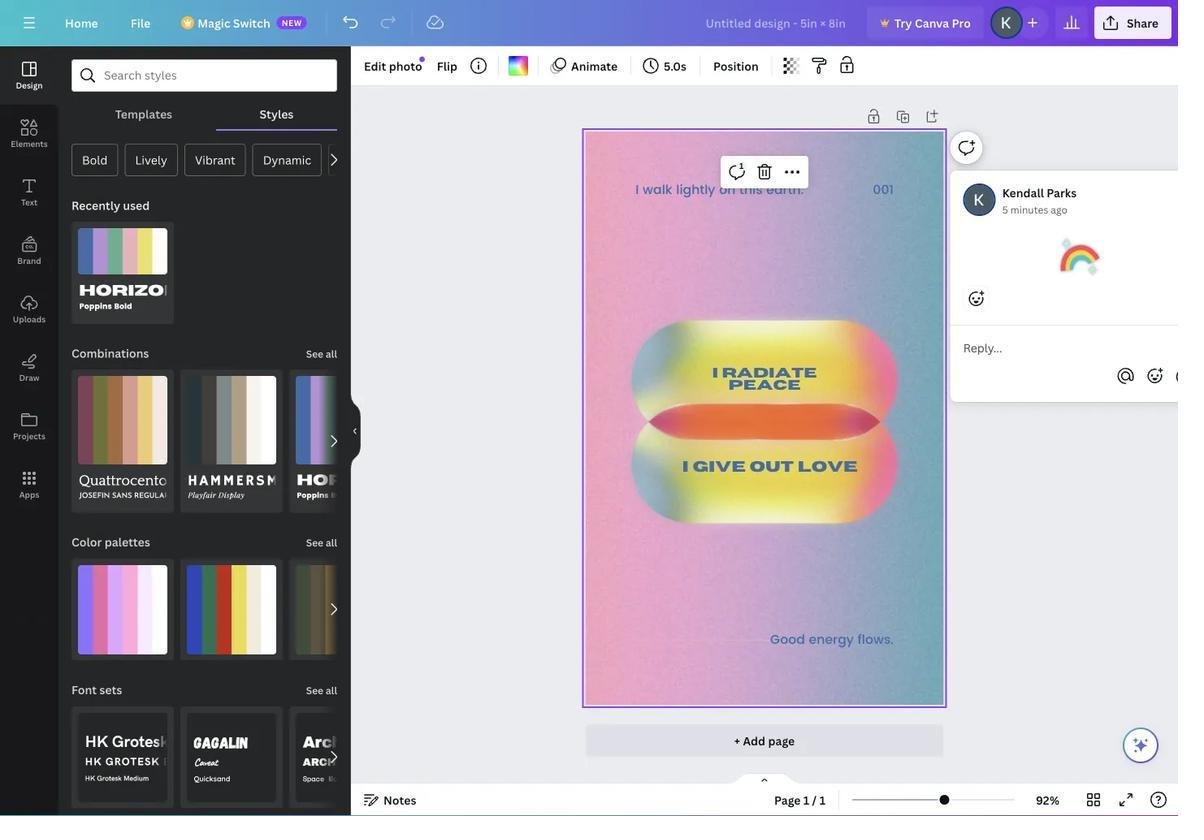 Task type: vqa. For each thing, say whether or not it's contained in the screenshot.
Kendall
yes



Task type: locate. For each thing, give the bounding box(es) containing it.
1 button
[[724, 159, 750, 185]]

earth.
[[766, 180, 804, 201]]

templates
[[115, 106, 172, 121]]

see all
[[306, 347, 337, 361], [306, 536, 337, 550], [306, 684, 337, 698]]

main menu bar
[[0, 0, 1178, 46]]

no color image
[[509, 56, 528, 76]]

2 horizontal spatial 1
[[820, 793, 826, 808]]

0 horizontal spatial i
[[636, 180, 639, 201]]

dynamic
[[263, 152, 311, 168]]

templates button
[[72, 98, 216, 129]]

0 vertical spatial see all button
[[305, 337, 339, 370]]

notes button
[[358, 787, 423, 813]]

1 up this at right
[[739, 160, 744, 171]]

sets
[[99, 683, 122, 698]]

i for i walk lightly on this earth.
[[636, 180, 639, 201]]

1
[[739, 160, 744, 171], [804, 793, 810, 808], [820, 793, 826, 808]]

2 vertical spatial see all
[[306, 684, 337, 698]]

1 see all button from the top
[[305, 337, 339, 370]]

love
[[798, 459, 858, 475]]

edit
[[364, 58, 386, 74]]

1 see all from the top
[[306, 347, 337, 361]]

color
[[72, 535, 102, 550]]

styles
[[260, 106, 294, 121]]

Reply draft. Add a reply or @mention. text field
[[963, 339, 1178, 357]]

animate
[[571, 58, 618, 74]]

i left peace
[[712, 366, 718, 381]]

see all button for combinations
[[305, 337, 339, 370]]

1 vertical spatial see all
[[306, 536, 337, 550]]

share button
[[1095, 7, 1172, 39]]

energy
[[809, 630, 854, 651]]

i left walk
[[636, 180, 639, 201]]

design
[[16, 80, 43, 91]]

0 vertical spatial all
[[326, 347, 337, 361]]

i inside i radiate peace
[[712, 366, 718, 381]]

1 vertical spatial see
[[306, 536, 323, 550]]

apply "toy store" style image
[[187, 565, 276, 655]]

animate button
[[545, 53, 624, 79]]

edit photo button
[[358, 53, 429, 79]]

2 all from the top
[[326, 536, 337, 550]]

draw button
[[0, 339, 59, 397]]

show pages image
[[726, 773, 804, 786]]

i radiate peace
[[712, 366, 817, 393]]

1 horizontal spatial i
[[682, 459, 689, 475]]

3 see from the top
[[306, 684, 323, 698]]

2 vertical spatial all
[[326, 684, 337, 698]]

position button
[[707, 53, 765, 79]]

/
[[812, 793, 817, 808]]

side panel tab list
[[0, 46, 59, 514]]

1 see from the top
[[306, 347, 323, 361]]

i
[[636, 180, 639, 201], [712, 366, 718, 381], [682, 459, 689, 475]]

001
[[873, 180, 894, 201]]

0 horizontal spatial 1
[[739, 160, 744, 171]]

0 vertical spatial see
[[306, 347, 323, 361]]

2 see from the top
[[306, 536, 323, 550]]

lightly
[[676, 180, 715, 201]]

edit photo
[[364, 58, 422, 74]]

2 see all button from the top
[[305, 526, 339, 559]]

see for font sets
[[306, 684, 323, 698]]

2 vertical spatial i
[[682, 459, 689, 475]]

ago
[[1051, 203, 1068, 216]]

apply "cosmic flair" style image
[[78, 565, 167, 655]]

all
[[326, 347, 337, 361], [326, 536, 337, 550], [326, 684, 337, 698]]

flip
[[437, 58, 458, 74]]

3 see all from the top
[[306, 684, 337, 698]]

2 vertical spatial see
[[306, 684, 323, 698]]

page 1 / 1
[[774, 793, 826, 808]]

see
[[306, 347, 323, 361], [306, 536, 323, 550], [306, 684, 323, 698]]

add
[[743, 733, 766, 749]]

on
[[719, 180, 736, 201]]

design button
[[0, 46, 59, 105]]

+ add page
[[734, 733, 795, 749]]

1 right /
[[820, 793, 826, 808]]

2 horizontal spatial i
[[712, 366, 718, 381]]

i for i give out love
[[682, 459, 689, 475]]

brand
[[17, 255, 41, 266]]

1 vertical spatial see all button
[[305, 526, 339, 559]]

1 vertical spatial all
[[326, 536, 337, 550]]

5.0s button
[[638, 53, 693, 79]]

i left give
[[682, 459, 689, 475]]

all for color palettes
[[326, 536, 337, 550]]

2 vertical spatial see all button
[[305, 674, 339, 707]]

Search styles search field
[[104, 60, 305, 91]]

font
[[72, 683, 97, 698]]

lively
[[135, 152, 167, 168]]

home link
[[52, 7, 111, 39]]

2 see all from the top
[[306, 536, 337, 550]]

kendall parks 5 minutes ago
[[1002, 185, 1077, 216]]

3 all from the top
[[326, 684, 337, 698]]

minutes
[[1011, 203, 1049, 216]]

1 left /
[[804, 793, 810, 808]]

projects
[[13, 431, 46, 442]]

out
[[750, 459, 794, 475]]

file
[[131, 15, 150, 30]]

brand button
[[0, 222, 59, 280]]

1 all from the top
[[326, 347, 337, 361]]

0 vertical spatial see all
[[306, 347, 337, 361]]

5.0s
[[664, 58, 687, 74]]

magic
[[198, 15, 230, 30]]

try canva pro
[[895, 15, 971, 30]]

bold button
[[72, 144, 118, 176]]

1 vertical spatial i
[[712, 366, 718, 381]]

1 inside button
[[739, 160, 744, 171]]

expressing gratitude image
[[1061, 237, 1100, 276]]

3 see all button from the top
[[305, 674, 339, 707]]

0 vertical spatial i
[[636, 180, 639, 201]]

draw
[[19, 372, 39, 383]]

lively button
[[125, 144, 178, 176]]



Task type: describe. For each thing, give the bounding box(es) containing it.
try
[[895, 15, 912, 30]]

text
[[21, 197, 37, 208]]

elements
[[11, 138, 48, 149]]

notes
[[384, 793, 416, 808]]

magic switch
[[198, 15, 270, 30]]

position
[[714, 58, 759, 74]]

apps
[[19, 489, 39, 500]]

see for color palettes
[[306, 536, 323, 550]]

home
[[65, 15, 98, 30]]

flows.
[[858, 630, 894, 651]]

try canva pro button
[[867, 7, 984, 39]]

recently used
[[72, 198, 150, 213]]

see all for font sets
[[306, 684, 337, 698]]

good
[[770, 630, 805, 651]]

+ add page button
[[585, 725, 944, 757]]

kendall parks list
[[950, 171, 1178, 454]]

+
[[734, 733, 740, 749]]

radiate
[[722, 366, 817, 381]]

pro
[[952, 15, 971, 30]]

font sets button
[[70, 674, 124, 707]]

5
[[1002, 203, 1008, 216]]

elements button
[[0, 105, 59, 163]]

see all for combinations
[[306, 347, 337, 361]]

Design title text field
[[693, 7, 861, 39]]

92%
[[1036, 793, 1060, 808]]

page
[[768, 733, 795, 749]]

uploads button
[[0, 280, 59, 339]]

all for combinations
[[326, 347, 337, 361]]

vibrant button
[[184, 144, 246, 176]]

new
[[282, 17, 302, 28]]

all for font sets
[[326, 684, 337, 698]]

good energy flows.
[[770, 630, 894, 651]]

used
[[123, 198, 150, 213]]

92% button
[[1022, 787, 1074, 813]]

parks
[[1047, 185, 1077, 200]]

peace
[[728, 378, 801, 393]]

projects button
[[0, 397, 59, 456]]

vibrant
[[195, 152, 235, 168]]

photo
[[389, 58, 422, 74]]

i walk lightly on this earth.
[[636, 180, 804, 201]]

1 horizontal spatial 1
[[804, 793, 810, 808]]

walk
[[643, 180, 672, 201]]

dynamic button
[[252, 144, 322, 176]]

uploads
[[13, 314, 46, 325]]

palettes
[[105, 535, 150, 550]]

kendall
[[1002, 185, 1044, 200]]

i for i radiate peace
[[712, 366, 718, 381]]

canva
[[915, 15, 949, 30]]

recently
[[72, 198, 120, 213]]

share
[[1127, 15, 1159, 30]]

this
[[739, 180, 763, 201]]

switch
[[233, 15, 270, 30]]

hide image
[[350, 392, 361, 471]]

apps button
[[0, 456, 59, 514]]

flip button
[[430, 53, 464, 79]]

page
[[774, 793, 801, 808]]

new image
[[420, 57, 425, 62]]

bold
[[82, 152, 108, 168]]

combinations
[[72, 346, 149, 361]]

file button
[[118, 7, 163, 39]]

apply "sylvan lace" style image
[[296, 565, 385, 655]]

see all button for font sets
[[305, 674, 339, 707]]

styles button
[[216, 98, 337, 129]]

color palettes
[[72, 535, 150, 550]]

give
[[693, 459, 746, 475]]

canva assistant image
[[1131, 736, 1151, 756]]

see for combinations
[[306, 347, 323, 361]]

font sets
[[72, 683, 122, 698]]

see all for color palettes
[[306, 536, 337, 550]]

i give out love
[[682, 459, 858, 475]]

text button
[[0, 163, 59, 222]]

combinations button
[[70, 337, 151, 370]]

color palettes button
[[70, 526, 152, 559]]

see all button for color palettes
[[305, 526, 339, 559]]



